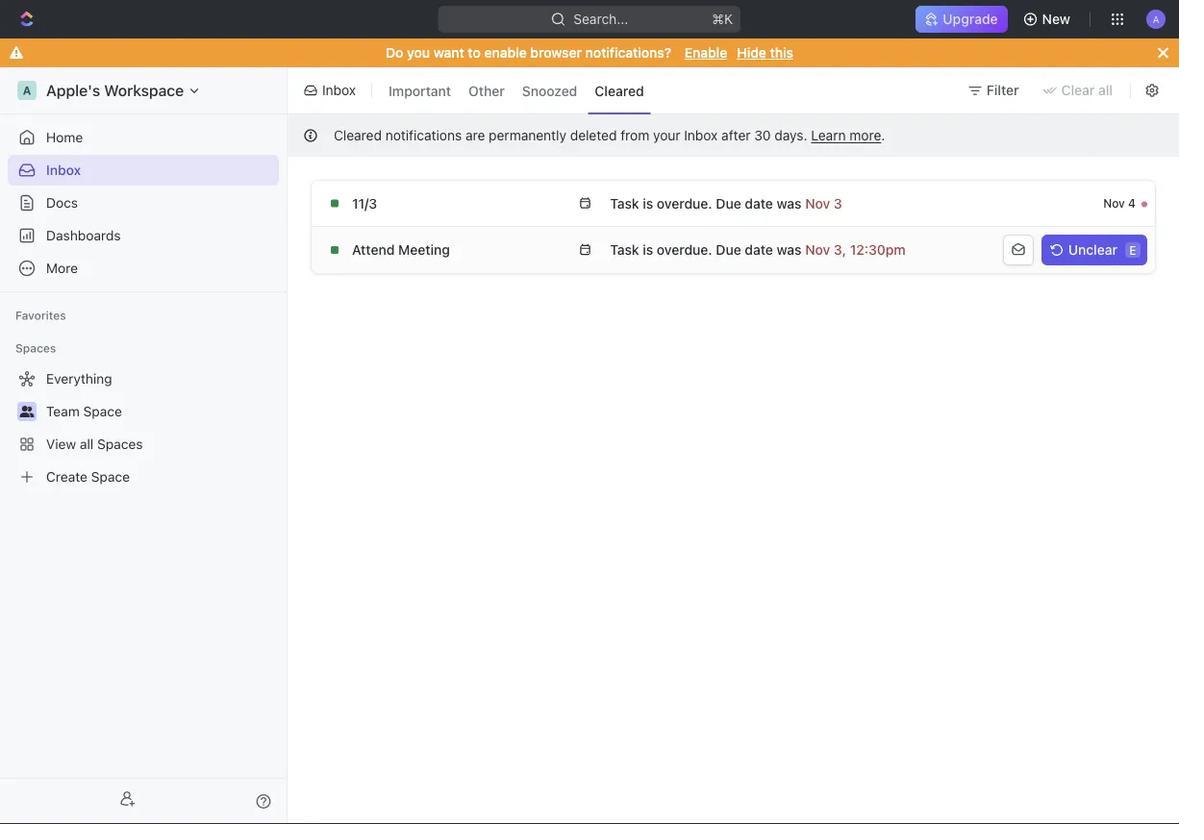 Task type: locate. For each thing, give the bounding box(es) containing it.
1 vertical spatial nov
[[1104, 243, 1126, 257]]

nov left '4'
[[1104, 197, 1126, 210]]

permanently
[[489, 128, 567, 143]]

2 nov from the top
[[1104, 243, 1126, 257]]

cleared
[[595, 83, 644, 98], [334, 128, 382, 143]]

1 nov from the top
[[1104, 197, 1126, 210]]

space down view all spaces on the bottom left
[[91, 469, 130, 485]]

new
[[1043, 11, 1071, 27]]

a
[[1153, 13, 1160, 24], [23, 84, 31, 97]]

dashboards link
[[8, 220, 279, 251]]

2 unread image from the top
[[1142, 248, 1148, 254]]

all inside the clear all button
[[1099, 82, 1113, 98]]

0 vertical spatial spaces
[[15, 342, 56, 355]]

0 vertical spatial cleared
[[595, 83, 644, 98]]

1 vertical spatial a
[[23, 84, 31, 97]]

view all spaces
[[46, 436, 143, 452]]

inbox
[[322, 82, 356, 98], [684, 128, 718, 143], [46, 162, 81, 178]]

more
[[46, 260, 78, 276]]

inbox down home
[[46, 162, 81, 178]]

inbox right your
[[684, 128, 718, 143]]

0 horizontal spatial inbox
[[46, 162, 81, 178]]

0 horizontal spatial cleared
[[334, 128, 382, 143]]

cleared inside 'button'
[[595, 83, 644, 98]]

1 horizontal spatial a
[[1153, 13, 1160, 24]]

0 vertical spatial all
[[1099, 82, 1113, 98]]

all right clear
[[1099, 82, 1113, 98]]

favorites
[[15, 309, 66, 322]]

unread image for 11/3
[[1142, 202, 1148, 207]]

unread image right '4'
[[1142, 202, 1148, 207]]

0 vertical spatial space
[[83, 404, 122, 420]]

important button
[[382, 75, 458, 106]]

inbox left important button
[[322, 82, 356, 98]]

space for create space
[[91, 469, 130, 485]]

0 vertical spatial unread image
[[1142, 202, 1148, 207]]

workspace
[[104, 81, 184, 100]]

1 horizontal spatial cleared
[[595, 83, 644, 98]]

dashboards
[[46, 228, 121, 243]]

learn
[[812, 128, 846, 143]]

0 horizontal spatial all
[[80, 436, 94, 452]]

tab list
[[378, 64, 655, 117]]

home link
[[8, 122, 279, 153]]

1 horizontal spatial inbox
[[322, 82, 356, 98]]

1 unread image from the top
[[1142, 202, 1148, 207]]

cleared notifications are permanently deleted from your inbox after 30 days. learn more .
[[334, 128, 886, 143]]

view
[[46, 436, 76, 452]]

filter
[[987, 82, 1020, 98]]

nov for attend meeting
[[1104, 243, 1126, 257]]

1 vertical spatial space
[[91, 469, 130, 485]]

more button
[[8, 253, 279, 284]]

spaces
[[15, 342, 56, 355], [97, 436, 143, 452]]

1 vertical spatial cleared
[[334, 128, 382, 143]]

search...
[[574, 11, 629, 27]]

1 vertical spatial all
[[80, 436, 94, 452]]

3
[[1129, 243, 1136, 257]]

11/3
[[352, 195, 377, 211]]

2 vertical spatial inbox
[[46, 162, 81, 178]]

unread image right e
[[1142, 248, 1148, 254]]

space for team space
[[83, 404, 122, 420]]

0 vertical spatial nov
[[1104, 197, 1126, 210]]

cleared left notifications
[[334, 128, 382, 143]]

filter button
[[960, 75, 1031, 106]]

space
[[83, 404, 122, 420], [91, 469, 130, 485]]

spaces up create space link
[[97, 436, 143, 452]]

inbox inside "link"
[[46, 162, 81, 178]]

1 horizontal spatial spaces
[[97, 436, 143, 452]]

unread image
[[1142, 202, 1148, 207], [1142, 248, 1148, 254]]

create
[[46, 469, 88, 485]]

1 horizontal spatial all
[[1099, 82, 1113, 98]]

1 vertical spatial unread image
[[1142, 248, 1148, 254]]

1 vertical spatial spaces
[[97, 436, 143, 452]]

spaces down favorites
[[15, 342, 56, 355]]

space up view all spaces on the bottom left
[[83, 404, 122, 420]]

0 vertical spatial a
[[1153, 13, 1160, 24]]

clear
[[1062, 82, 1095, 98]]

0 horizontal spatial a
[[23, 84, 31, 97]]

4
[[1129, 197, 1136, 210]]

snoozed
[[522, 83, 578, 98]]

0 vertical spatial inbox
[[322, 82, 356, 98]]

tree
[[8, 364, 279, 493]]

apple's workspace, , element
[[17, 81, 37, 100]]

nov for 11/3
[[1104, 197, 1126, 210]]

apple's
[[46, 81, 100, 100]]

all
[[1099, 82, 1113, 98], [80, 436, 94, 452]]

user group image
[[20, 406, 34, 418]]

nov
[[1104, 197, 1126, 210], [1104, 243, 1126, 257]]

nov left the 3
[[1104, 243, 1126, 257]]

unread image for attend meeting
[[1142, 248, 1148, 254]]

you
[[407, 45, 430, 61]]

all inside view all spaces link
[[80, 436, 94, 452]]

a inside navigation
[[23, 84, 31, 97]]

2 horizontal spatial inbox
[[684, 128, 718, 143]]

tree containing everything
[[8, 364, 279, 493]]

notifications
[[386, 128, 462, 143]]

tab list containing important
[[378, 64, 655, 117]]

cleared down notifications?
[[595, 83, 644, 98]]

hide
[[737, 45, 767, 61]]

all right the view
[[80, 436, 94, 452]]

upgrade link
[[916, 6, 1008, 33]]

docs
[[46, 195, 78, 211]]

.
[[882, 128, 886, 143]]



Task type: describe. For each thing, give the bounding box(es) containing it.
to
[[468, 45, 481, 61]]

a inside dropdown button
[[1153, 13, 1160, 24]]

cleared button
[[588, 75, 651, 106]]

clear all button
[[1035, 75, 1125, 106]]

view all spaces link
[[8, 429, 275, 460]]

cleared for cleared notifications are permanently deleted from your inbox after 30 days. learn more .
[[334, 128, 382, 143]]

other
[[469, 83, 505, 98]]

learn more link
[[812, 128, 882, 143]]

important
[[389, 83, 451, 98]]

all for clear
[[1099, 82, 1113, 98]]

days.
[[775, 128, 808, 143]]

nov 3
[[1104, 243, 1136, 257]]

this
[[770, 45, 794, 61]]

are
[[466, 128, 485, 143]]

from
[[621, 128, 650, 143]]

all for view
[[80, 436, 94, 452]]

your
[[653, 128, 681, 143]]

create space
[[46, 469, 130, 485]]

everything link
[[8, 364, 275, 395]]

home
[[46, 129, 83, 145]]

docs link
[[8, 188, 279, 218]]

enable
[[484, 45, 527, 61]]

after
[[722, 128, 751, 143]]

attend meeting
[[352, 242, 450, 258]]

do you want to enable browser notifications? enable hide this
[[386, 45, 794, 61]]

team
[[46, 404, 80, 420]]

a button
[[1141, 4, 1172, 35]]

other button
[[462, 75, 512, 106]]

meeting
[[398, 242, 450, 258]]

favorites button
[[8, 304, 74, 327]]

clear all
[[1062, 82, 1113, 98]]

more
[[850, 128, 882, 143]]

everything
[[46, 371, 112, 387]]

notifications?
[[586, 45, 672, 61]]

apple's workspace
[[46, 81, 184, 100]]

spaces inside view all spaces link
[[97, 436, 143, 452]]

new button
[[1016, 4, 1083, 35]]

upgrade
[[943, 11, 998, 27]]

nov 4
[[1104, 197, 1136, 210]]

1 vertical spatial inbox
[[684, 128, 718, 143]]

⌘k
[[713, 11, 734, 27]]

want
[[434, 45, 465, 61]]

e
[[1130, 243, 1137, 257]]

30
[[755, 128, 771, 143]]

create space link
[[8, 462, 275, 493]]

inbox link
[[8, 155, 279, 186]]

cleared for cleared
[[595, 83, 644, 98]]

browser
[[531, 45, 582, 61]]

enable
[[685, 45, 728, 61]]

team space link
[[46, 396, 275, 427]]

deleted
[[570, 128, 617, 143]]

do
[[386, 45, 404, 61]]

sidebar navigation
[[0, 67, 292, 825]]

0 horizontal spatial spaces
[[15, 342, 56, 355]]

team space
[[46, 404, 122, 420]]

attend
[[352, 242, 395, 258]]

tree inside 'sidebar' navigation
[[8, 364, 279, 493]]

snoozed button
[[516, 75, 584, 106]]

unclear
[[1069, 242, 1118, 258]]



Task type: vqa. For each thing, say whether or not it's contained in the screenshot.
first Nov from the top
yes



